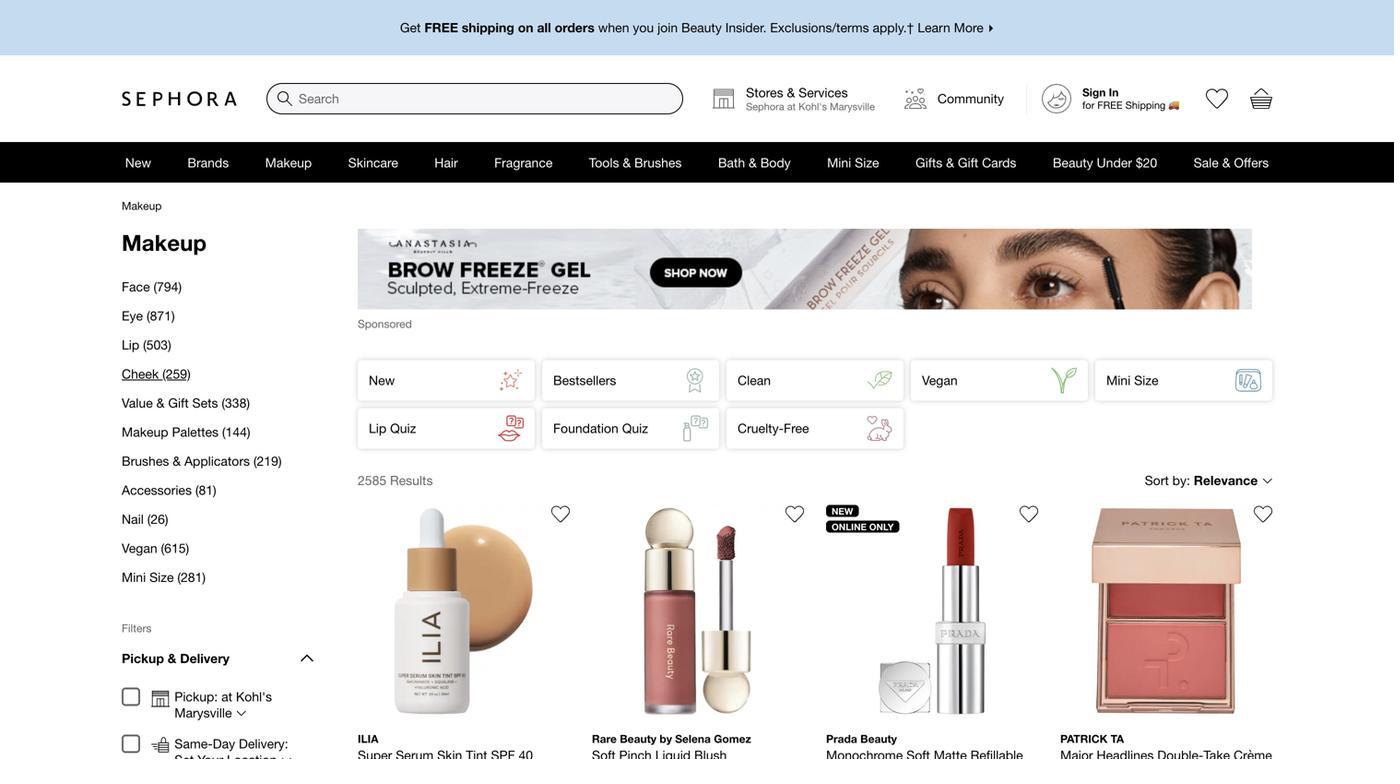 Task type: locate. For each thing, give the bounding box(es) containing it.
bestsellers link
[[542, 360, 719, 401]]

lip for lip quiz
[[369, 421, 387, 436]]

marysville down services
[[830, 100, 875, 112]]

mini
[[827, 155, 851, 170], [1107, 373, 1131, 388], [122, 569, 146, 585]]

1 vertical spatial vegan
[[122, 540, 157, 556]]

:
[[1187, 472, 1191, 488]]

0 horizontal spatial quiz
[[390, 421, 416, 436]]

gift left cards
[[958, 155, 979, 170]]

1 vertical spatial at
[[221, 689, 232, 704]]

mini size link
[[809, 142, 898, 183], [1096, 360, 1273, 401]]

0 vertical spatial by
[[1173, 472, 1187, 488]]

& for gifts
[[946, 155, 955, 170]]

value
[[122, 395, 153, 410]]

new left "brands" link
[[125, 155, 151, 170]]

Search search field
[[267, 84, 683, 113]]

cruelty-free
[[738, 421, 809, 436]]

marysville
[[830, 100, 875, 112], [175, 705, 232, 720]]

makeup
[[265, 155, 312, 170], [122, 199, 162, 212], [122, 229, 207, 255], [122, 424, 168, 439]]

$20
[[1136, 155, 1158, 170]]

sign in to love rare beauty by selena gomez - soft pinch liquid blush image
[[786, 505, 804, 523]]

& up accessories (81)
[[173, 453, 181, 469]]

(259)
[[162, 366, 191, 381]]

(219)
[[254, 453, 282, 469]]

& right pickup
[[168, 650, 176, 666]]

eye (871)
[[122, 308, 175, 323]]

& inside gifts & gift cards link
[[946, 155, 955, 170]]

go to basket image
[[1251, 88, 1273, 110]]

1 horizontal spatial new link
[[358, 360, 535, 401]]

2 horizontal spatial mini
[[1107, 373, 1131, 388]]

lip up 2585
[[369, 421, 387, 436]]

1 quiz from the left
[[390, 421, 416, 436]]

face (794)
[[122, 279, 182, 294]]

size
[[855, 155, 879, 170], [1134, 373, 1159, 388], [149, 569, 174, 585]]

new
[[125, 155, 151, 170], [369, 373, 395, 388], [832, 505, 853, 516]]

& inside stores & services sephora at kohl's marysville
[[787, 85, 795, 100]]

image de bannière avec contenu sponsorisé image
[[358, 229, 1252, 309]]

ilia
[[358, 732, 379, 745]]

gift for sets
[[168, 395, 189, 410]]

0 horizontal spatial mini size
[[827, 155, 879, 170]]

pickup: at kohl's marysville button
[[175, 688, 309, 721]]

& inside "brushes & applicators (219)" link
[[173, 453, 181, 469]]

day
[[213, 736, 235, 751]]

None search field
[[267, 83, 684, 114]]

2 horizontal spatial beauty
[[1053, 155, 1093, 170]]

size inside mini size (281) link
[[149, 569, 174, 585]]

lip for lip (503)
[[122, 337, 139, 352]]

gift left sets
[[168, 395, 189, 410]]

online
[[832, 521, 867, 532]]

new up lip quiz
[[369, 373, 395, 388]]

in
[[1109, 86, 1119, 99]]

gomez
[[714, 732, 751, 745]]

bath & body
[[718, 155, 791, 170]]

at
[[787, 100, 796, 112], [221, 689, 232, 704]]

lip left (503)
[[122, 337, 139, 352]]

0 horizontal spatial free
[[425, 20, 458, 35]]

by left selena on the bottom of page
[[660, 732, 672, 745]]

0 vertical spatial mini size
[[827, 155, 879, 170]]

0 horizontal spatial size
[[149, 569, 174, 585]]

2 horizontal spatial new
[[832, 505, 853, 516]]

& for tools
[[623, 155, 631, 170]]

1 horizontal spatial gift
[[958, 155, 979, 170]]

2 quiz from the left
[[622, 421, 648, 436]]

None field
[[267, 83, 684, 114]]

& for sale
[[1223, 155, 1231, 170]]

1 horizontal spatial quiz
[[622, 421, 648, 436]]

prada beauty
[[826, 732, 897, 745]]

pickup & delivery
[[122, 650, 230, 666]]

0 horizontal spatial mini
[[122, 569, 146, 585]]

1 horizontal spatial free
[[1098, 99, 1123, 111]]

by right sort
[[1173, 472, 1187, 488]]

0 vertical spatial mini
[[827, 155, 851, 170]]

0 horizontal spatial new
[[125, 155, 151, 170]]

& inside bath & body link
[[749, 155, 757, 170]]

pickup & delivery button
[[122, 635, 314, 681]]

& inside sale & offers popup button
[[1223, 155, 1231, 170]]

0 vertical spatial brushes
[[635, 155, 682, 170]]

1 horizontal spatial marysville
[[830, 100, 875, 112]]

delivery:
[[239, 736, 288, 751]]

2 vertical spatial mini
[[122, 569, 146, 585]]

& right gifts
[[946, 155, 955, 170]]

cards
[[982, 155, 1017, 170]]

makeup link
[[247, 142, 330, 183]]

lip (503) link
[[122, 330, 314, 359]]

1 vertical spatial gift
[[168, 395, 189, 410]]

1 vertical spatial brushes
[[122, 453, 169, 469]]

1 vertical spatial mini size
[[1107, 373, 1159, 388]]

new link for bestsellers link
[[358, 360, 535, 401]]

cheek
[[122, 366, 159, 381]]

at right sephora
[[787, 100, 796, 112]]

1 horizontal spatial kohl's
[[799, 100, 827, 112]]

cheek (259)
[[122, 366, 191, 381]]

fragrance link
[[476, 142, 571, 183]]

mini size
[[827, 155, 879, 170], [1107, 373, 1159, 388]]

rare
[[592, 732, 617, 745]]

0 horizontal spatial vegan
[[122, 540, 157, 556]]

accessories (81)
[[122, 482, 216, 498]]

sign in for free shipping 🚚
[[1083, 86, 1179, 111]]

1 vertical spatial new link
[[358, 360, 535, 401]]

& right bath
[[749, 155, 757, 170]]

gifts & gift cards
[[916, 155, 1017, 170]]

0 vertical spatial marysville
[[830, 100, 875, 112]]

2 vertical spatial size
[[149, 569, 174, 585]]

makeup up face
[[122, 199, 162, 212]]

🚚
[[1169, 99, 1179, 111]]

beauty left the "under"
[[1053, 155, 1093, 170]]

(81)
[[195, 482, 216, 498]]

0 horizontal spatial new link
[[107, 142, 169, 183]]

vegan (615)
[[122, 540, 189, 556]]

face (794) link
[[122, 272, 314, 301]]

sale & offers button
[[1176, 142, 1288, 183]]

1 horizontal spatial new
[[369, 373, 395, 388]]

patrick ta link
[[1061, 497, 1280, 759]]

0 horizontal spatial at
[[221, 689, 232, 704]]

& right 'stores'
[[787, 85, 795, 100]]

1 vertical spatial marysville
[[175, 705, 232, 720]]

brushes up accessories
[[122, 453, 169, 469]]

0 vertical spatial vegan
[[922, 373, 958, 388]]

2 vertical spatial new
[[832, 505, 853, 516]]

0 vertical spatial size
[[855, 155, 879, 170]]

same-day delivery: set your location button
[[175, 736, 309, 759]]

makeup down value
[[122, 424, 168, 439]]

& inside value & gift sets (338) link
[[156, 395, 165, 410]]

sign
[[1083, 86, 1106, 99]]

brushes & applicators (219) link
[[122, 446, 314, 475]]

new link
[[107, 142, 169, 183], [358, 360, 535, 401]]

gift
[[958, 155, 979, 170], [168, 395, 189, 410]]

1 vertical spatial lip
[[369, 421, 387, 436]]

vegan (615) link
[[122, 534, 314, 563]]

& inside tools & brushes link
[[623, 155, 631, 170]]

0 vertical spatial at
[[787, 100, 796, 112]]

1 vertical spatial mini size link
[[1096, 360, 1273, 401]]

free shipping on all orders button
[[122, 0, 1273, 55]]

1 horizontal spatial vegan
[[922, 373, 958, 388]]

& for pickup
[[168, 650, 176, 666]]

makeup up (794)
[[122, 229, 207, 255]]

kohl's inside stores & services sephora at kohl's marysville
[[799, 100, 827, 112]]

0 horizontal spatial gift
[[168, 395, 189, 410]]

hair link
[[416, 142, 476, 183]]

kohl's down services
[[799, 100, 827, 112]]

free left shipping
[[425, 20, 458, 35]]

0 vertical spatial lip
[[122, 337, 139, 352]]

(871)
[[147, 308, 175, 323]]

1 vertical spatial new
[[369, 373, 395, 388]]

marysville down pickup:
[[175, 705, 232, 720]]

& right tools
[[623, 155, 631, 170]]

1 horizontal spatial mini
[[827, 155, 851, 170]]

fragrance
[[494, 155, 553, 170]]

1 vertical spatial kohl's
[[236, 689, 272, 704]]

1 vertical spatial by
[[660, 732, 672, 745]]

foundation quiz
[[553, 421, 648, 436]]

0 horizontal spatial lip
[[122, 337, 139, 352]]

1 vertical spatial size
[[1134, 373, 1159, 388]]

quiz up 2585 results at the left
[[390, 421, 416, 436]]

tools
[[589, 155, 619, 170]]

lip inside lip quiz link
[[369, 421, 387, 436]]

& inside pickup & delivery 'dropdown button'
[[168, 650, 176, 666]]

palettes
[[172, 424, 219, 439]]

free inside free shipping on all orders button
[[425, 20, 458, 35]]

1 vertical spatial free
[[1098, 99, 1123, 111]]

new up online
[[832, 505, 853, 516]]

0 horizontal spatial marysville
[[175, 705, 232, 720]]

0 vertical spatial gift
[[958, 155, 979, 170]]

1 horizontal spatial beauty
[[861, 732, 897, 745]]

skincare link
[[330, 142, 416, 183]]

body
[[761, 155, 791, 170]]

sale & offers
[[1194, 155, 1269, 170]]

makeup right "brands" link
[[265, 155, 312, 170]]

1 horizontal spatial lip
[[369, 421, 387, 436]]

new link for "brands" link
[[107, 142, 169, 183]]

location
[[227, 752, 277, 759]]

1 horizontal spatial at
[[787, 100, 796, 112]]

beauty right prada
[[861, 732, 897, 745]]

0 horizontal spatial beauty
[[620, 732, 657, 745]]

ilia link
[[358, 497, 577, 759]]

0 vertical spatial new link
[[107, 142, 169, 183]]

& right sale
[[1223, 155, 1231, 170]]

0 vertical spatial free
[[425, 20, 458, 35]]

free down in
[[1098, 99, 1123, 111]]

brushes right tools
[[635, 155, 682, 170]]

0 horizontal spatial mini size link
[[809, 142, 898, 183]]

relevance
[[1194, 472, 1258, 488]]

tools & brushes link
[[571, 142, 700, 183]]

same-
[[175, 736, 213, 751]]

0 vertical spatial kohl's
[[799, 100, 827, 112]]

pickup:
[[175, 689, 218, 704]]

cruelty-
[[738, 421, 784, 436]]

kohl's up delivery:
[[236, 689, 272, 704]]

patrick ta - major headlines double-take crème & powder blush duo image
[[1061, 505, 1273, 717]]

0 horizontal spatial kohl's
[[236, 689, 272, 704]]

new link left brands
[[107, 142, 169, 183]]

patrick ta
[[1061, 732, 1124, 745]]

new link up lip quiz link
[[358, 360, 535, 401]]

at right pickup:
[[221, 689, 232, 704]]

delivery
[[180, 650, 230, 666]]

& right value
[[156, 395, 165, 410]]

& for stores
[[787, 85, 795, 100]]

accessories (81) link
[[122, 475, 314, 504]]

1 horizontal spatial by
[[1173, 472, 1187, 488]]

& for value
[[156, 395, 165, 410]]

eye
[[122, 308, 143, 323]]

beauty right the rare
[[620, 732, 657, 745]]

1 horizontal spatial mini size
[[1107, 373, 1159, 388]]

vegan for vegan
[[922, 373, 958, 388]]

1 horizontal spatial brushes
[[635, 155, 682, 170]]

quiz down bestsellers link
[[622, 421, 648, 436]]



Task type: vqa. For each thing, say whether or not it's contained in the screenshot.
the right New
yes



Task type: describe. For each thing, give the bounding box(es) containing it.
at inside pickup: at kohl's marysville
[[221, 689, 232, 704]]

beauty for prada beauty
[[861, 732, 897, 745]]

shipping
[[1126, 99, 1166, 111]]

(794)
[[154, 279, 182, 294]]

face
[[122, 279, 150, 294]]

lip quiz link
[[358, 408, 535, 448]]

1 horizontal spatial mini size link
[[1096, 360, 1273, 401]]

nail (26)
[[122, 511, 168, 527]]

stores
[[746, 85, 784, 100]]

(144)
[[222, 424, 250, 439]]

free
[[784, 421, 809, 436]]

0 vertical spatial new
[[125, 155, 151, 170]]

eye (871) link
[[122, 301, 314, 330]]

bestsellers
[[553, 373, 616, 388]]

rare beauty by selena gomez link
[[592, 497, 812, 759]]

2585
[[358, 472, 387, 488]]

rare beauty by selena gomez - soft pinch liquid blush image
[[592, 505, 804, 717]]

clean
[[738, 373, 771, 388]]

quiz for lip quiz
[[390, 421, 416, 436]]

mini size (281) link
[[122, 563, 314, 592]]

0 horizontal spatial by
[[660, 732, 672, 745]]

0 vertical spatial mini size link
[[809, 142, 898, 183]]

sort by : relevance
[[1145, 472, 1258, 488]]

cheek (259) link
[[122, 359, 314, 388]]

beauty under $20 button
[[1035, 142, 1176, 183]]

gift for cards
[[958, 155, 979, 170]]

only
[[869, 521, 894, 532]]

2 horizontal spatial size
[[1134, 373, 1159, 388]]

services
[[799, 85, 848, 100]]

on
[[518, 20, 534, 35]]

quiz for foundation quiz
[[622, 421, 648, 436]]

new inside new online only
[[832, 505, 853, 516]]

vegan link
[[911, 360, 1088, 401]]

1 vertical spatial mini
[[1107, 373, 1131, 388]]

brands
[[188, 155, 229, 170]]

your
[[197, 752, 223, 759]]

clean link
[[727, 360, 904, 401]]

foundation quiz link
[[542, 408, 719, 448]]

sort
[[1145, 472, 1169, 488]]

sephora homepage image
[[122, 91, 237, 107]]

(615)
[[161, 540, 189, 556]]

& for bath
[[749, 155, 757, 170]]

nail (26) link
[[122, 504, 314, 534]]

results
[[390, 472, 433, 488]]

vegan for vegan (615)
[[122, 540, 157, 556]]

sign in to love patrick ta - major headlines double-take crème & powder blush duo image
[[1254, 505, 1273, 523]]

hair
[[435, 155, 458, 170]]

gifts & gift cards link
[[898, 142, 1035, 183]]

ta
[[1111, 732, 1124, 745]]

community link
[[890, 70, 1019, 127]]

at inside stores & services sephora at kohl's marysville
[[787, 100, 796, 112]]

beauty inside dropdown button
[[1053, 155, 1093, 170]]

sets
[[192, 395, 218, 410]]

free shipping on all orders
[[425, 20, 595, 35]]

bath
[[718, 155, 745, 170]]

marysville inside pickup: at kohl's marysville
[[175, 705, 232, 720]]

(503)
[[143, 337, 171, 352]]

2585 results
[[358, 472, 433, 488]]

stores & services sephora at kohl's marysville
[[746, 85, 875, 112]]

cruelty-free link
[[727, 408, 904, 448]]

& for brushes
[[173, 453, 181, 469]]

offers
[[1234, 155, 1269, 170]]

shipping
[[462, 20, 514, 35]]

free inside sign in for free shipping 🚚
[[1098, 99, 1123, 111]]

tools & brushes
[[589, 155, 682, 170]]

sephora
[[746, 100, 785, 112]]

brushes & applicators (219)
[[122, 453, 282, 469]]

skincare
[[348, 155, 398, 170]]

marysville inside stores & services sephora at kohl's marysville
[[830, 100, 875, 112]]

for
[[1083, 99, 1095, 111]]

accessories
[[122, 482, 192, 498]]

same-day delivery: set your location
[[175, 736, 288, 759]]

1 horizontal spatial size
[[855, 155, 879, 170]]

under
[[1097, 155, 1132, 170]]

brands link
[[169, 142, 247, 183]]

gifts
[[916, 155, 943, 170]]

patrick
[[1061, 732, 1108, 745]]

foundation
[[553, 421, 619, 436]]

rare beauty by selena gomez
[[592, 732, 751, 745]]

mini size (281)
[[122, 569, 206, 585]]

sign in to love prada beauty - monochrome soft matte refillable lipstick image
[[1020, 505, 1038, 523]]

makeup palettes (144)
[[122, 424, 250, 439]]

prada beauty - monochrome soft matte refillable lipstick image
[[826, 505, 1038, 717]]

(338)
[[222, 395, 250, 410]]

lip (503)
[[122, 337, 171, 352]]

beauty for rare beauty by selena gomez
[[620, 732, 657, 745]]

kohl's inside pickup: at kohl's marysville
[[236, 689, 272, 704]]

sign in to love ilia - super serum skin tint spf 40 skincare foundation image
[[552, 505, 570, 523]]

ilia - super serum skin tint spf 40 skincare foundation image
[[358, 505, 570, 717]]

pickup
[[122, 650, 164, 666]]

0 horizontal spatial brushes
[[122, 453, 169, 469]]

filters
[[122, 622, 152, 635]]

bath & body link
[[700, 142, 809, 183]]

(281)
[[177, 569, 206, 585]]

beauty under $20
[[1053, 155, 1158, 170]]

orders
[[555, 20, 595, 35]]

pickup: at kohl's marysville
[[175, 689, 272, 720]]



